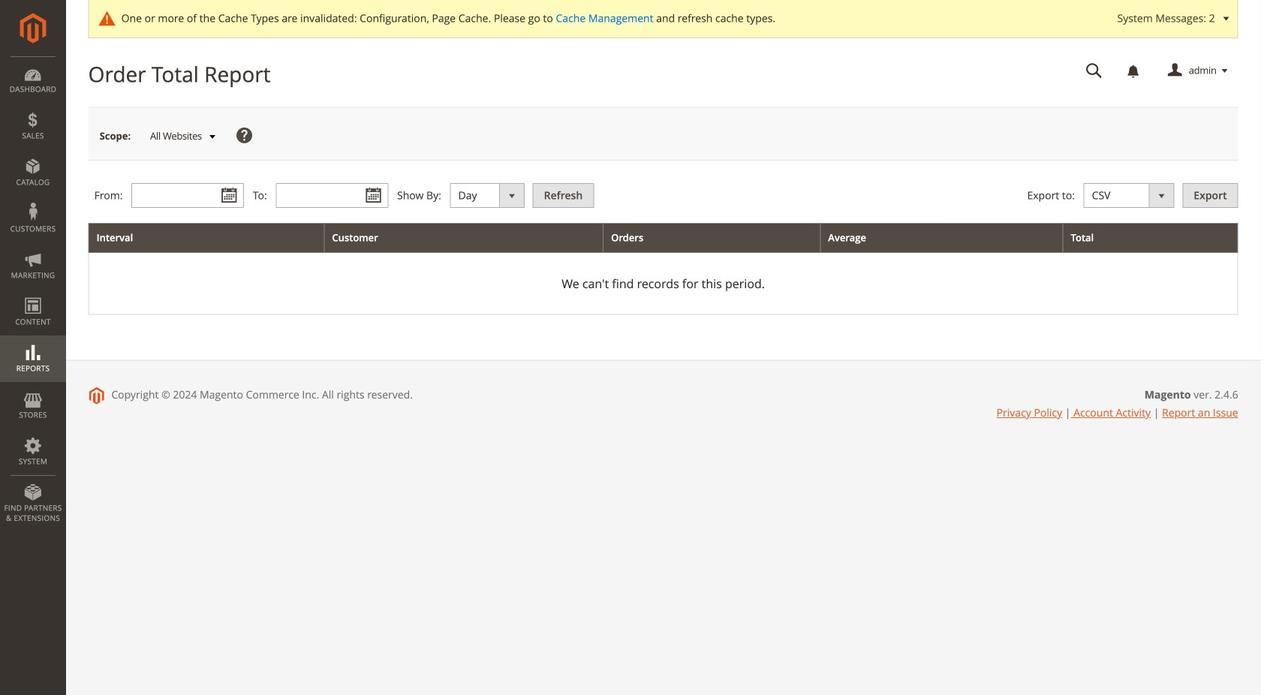 Task type: describe. For each thing, give the bounding box(es) containing it.
magento admin panel image
[[20, 13, 46, 44]]



Task type: locate. For each thing, give the bounding box(es) containing it.
menu bar
[[0, 56, 66, 531]]

None text field
[[132, 183, 244, 208], [276, 183, 388, 208], [132, 183, 244, 208], [276, 183, 388, 208]]



